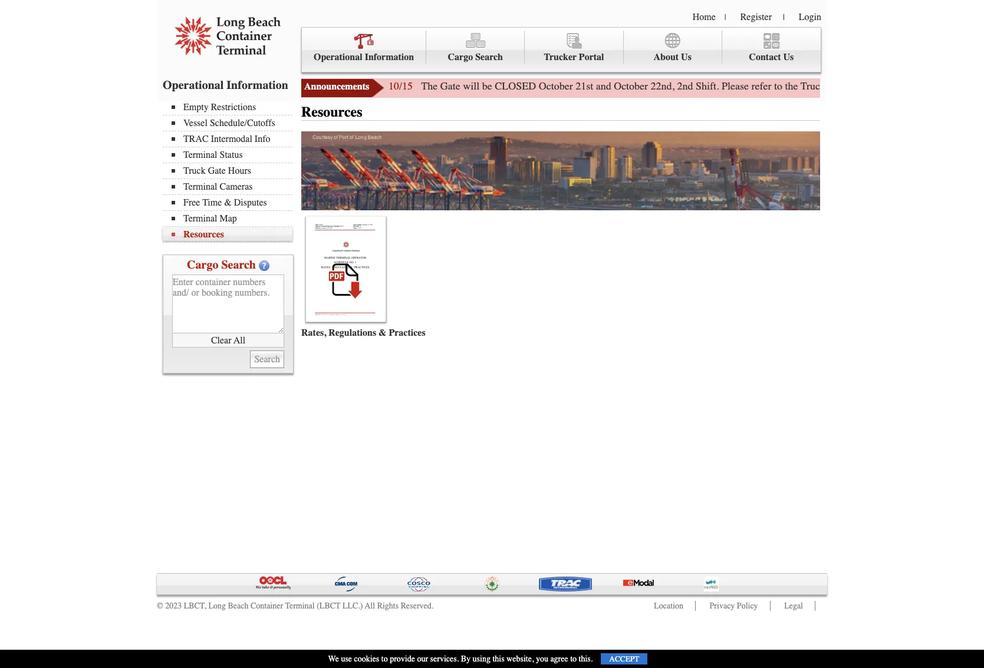 Task type: vqa. For each thing, say whether or not it's contained in the screenshot.
Us
yes



Task type: locate. For each thing, give the bounding box(es) containing it.
empty
[[183, 102, 209, 113]]

rates, regulations & practices link
[[301, 328, 426, 338]]

1 vertical spatial resources
[[183, 229, 224, 240]]

us
[[681, 52, 692, 63], [784, 52, 794, 63]]

gate
[[440, 80, 460, 93], [828, 80, 848, 93], [208, 166, 226, 176]]

1 vertical spatial menu bar
[[163, 101, 298, 243]]

0 vertical spatial all
[[234, 335, 245, 346]]

be
[[482, 80, 492, 93]]

cargo search up will
[[448, 52, 503, 63]]

1 horizontal spatial to
[[570, 655, 577, 665]]

1 horizontal spatial hours
[[851, 80, 877, 93]]

gate right the
[[440, 80, 460, 93]]

0 vertical spatial menu bar
[[301, 27, 822, 73]]

this
[[493, 655, 505, 665]]

cargo search down resources link
[[187, 258, 256, 272]]

1 horizontal spatial menu bar
[[301, 27, 822, 73]]

resources down announcements
[[301, 104, 362, 120]]

0 horizontal spatial menu bar
[[163, 101, 298, 243]]

| right home
[[725, 12, 726, 22]]

accept button
[[601, 654, 648, 665]]

0 horizontal spatial resources
[[183, 229, 224, 240]]

1 horizontal spatial all
[[365, 602, 375, 612]]

hours left web
[[851, 80, 877, 93]]

information up restrictions
[[227, 78, 288, 92]]

0 horizontal spatial cargo search
[[187, 258, 256, 272]]

truck
[[801, 80, 826, 93], [183, 166, 206, 176]]

1 vertical spatial cargo
[[187, 258, 218, 272]]

| left login link
[[783, 12, 785, 22]]

gate right the "the"
[[828, 80, 848, 93]]

cargo up will
[[448, 52, 473, 63]]

will
[[463, 80, 480, 93]]

lbct,
[[184, 602, 206, 612]]

0 horizontal spatial truck
[[183, 166, 206, 176]]

resources down map
[[183, 229, 224, 240]]

announcements
[[304, 81, 369, 92]]

to right cookies
[[381, 655, 388, 665]]

0 vertical spatial information
[[365, 52, 414, 63]]

& inside empty restrictions vessel schedule/cutoffs trac intermodal info terminal status truck gate hours terminal cameras free time & disputes terminal map resources
[[224, 198, 232, 208]]

2 horizontal spatial gate
[[828, 80, 848, 93]]

1 vertical spatial search
[[221, 258, 256, 272]]

0 vertical spatial cargo search
[[448, 52, 503, 63]]

provide
[[390, 655, 415, 665]]

schedule/cutoffs
[[210, 118, 275, 129]]

container
[[251, 602, 283, 612]]

1 horizontal spatial &
[[379, 328, 387, 338]]

1 horizontal spatial search
[[475, 52, 503, 63]]

gate inside empty restrictions vessel schedule/cutoffs trac intermodal info terminal status truck gate hours terminal cameras free time & disputes terminal map resources
[[208, 166, 226, 176]]

cargo search link
[[427, 31, 525, 64]]

gate down "status"
[[208, 166, 226, 176]]

resources link
[[172, 229, 293, 240]]

terminal left (lbct
[[285, 602, 315, 612]]

1 horizontal spatial |
[[783, 12, 785, 22]]

(lbct
[[317, 602, 341, 612]]

0 horizontal spatial &
[[224, 198, 232, 208]]

terminal
[[183, 150, 217, 160], [183, 182, 217, 192], [183, 213, 217, 224], [285, 602, 315, 612]]

our
[[417, 655, 428, 665]]

practices
[[389, 328, 426, 338]]

october left 21st
[[539, 80, 573, 93]]

0 horizontal spatial search
[[221, 258, 256, 272]]

privacy
[[710, 602, 735, 612]]

0 horizontal spatial us
[[681, 52, 692, 63]]

operational information up announcements
[[314, 52, 414, 63]]

we use cookies to provide our services. by using this website, you agree to this.
[[328, 655, 593, 665]]

& right time
[[224, 198, 232, 208]]

privacy policy link
[[710, 602, 758, 612]]

0 vertical spatial hours
[[851, 80, 877, 93]]

services.
[[430, 655, 459, 665]]

operational up announcements
[[314, 52, 363, 63]]

truck right the "the"
[[801, 80, 826, 93]]

information
[[365, 52, 414, 63], [227, 78, 288, 92]]

free
[[183, 198, 200, 208]]

cargo down resources link
[[187, 258, 218, 272]]

gate
[[969, 80, 984, 93]]

privacy policy
[[710, 602, 758, 612]]

rates, regulations & practices
[[301, 328, 426, 338]]

None submit
[[250, 351, 284, 369]]

disputes
[[234, 198, 267, 208]]

1 vertical spatial hours
[[228, 166, 251, 176]]

rights
[[377, 602, 399, 612]]

0 horizontal spatial |
[[725, 12, 726, 22]]

2023
[[165, 602, 182, 612]]

1 vertical spatial all
[[365, 602, 375, 612]]

clear all
[[211, 335, 245, 346]]

1 horizontal spatial cargo
[[448, 52, 473, 63]]

&
[[224, 198, 232, 208], [379, 328, 387, 338]]

0 horizontal spatial gate
[[208, 166, 226, 176]]

0 horizontal spatial october
[[539, 80, 573, 93]]

terminal down free
[[183, 213, 217, 224]]

1 horizontal spatial truck
[[801, 80, 826, 93]]

operational up empty
[[163, 78, 224, 92]]

all right clear
[[234, 335, 245, 346]]

1 vertical spatial operational
[[163, 78, 224, 92]]

1 | from the left
[[725, 12, 726, 22]]

operational information link
[[302, 31, 427, 64]]

information up 10/15
[[365, 52, 414, 63]]

1 horizontal spatial us
[[784, 52, 794, 63]]

0 horizontal spatial operational
[[163, 78, 224, 92]]

further
[[938, 80, 967, 93]]

1 vertical spatial truck
[[183, 166, 206, 176]]

october right and
[[614, 80, 648, 93]]

about us link
[[624, 31, 722, 64]]

us right contact
[[784, 52, 794, 63]]

0 horizontal spatial all
[[234, 335, 245, 346]]

cookies
[[354, 655, 379, 665]]

the
[[421, 80, 438, 93]]

0 vertical spatial operational
[[314, 52, 363, 63]]

hours
[[851, 80, 877, 93], [228, 166, 251, 176]]

location
[[654, 602, 684, 612]]

2 october from the left
[[614, 80, 648, 93]]

& left practices
[[379, 328, 387, 338]]

to left the "the"
[[774, 80, 783, 93]]

2 us from the left
[[784, 52, 794, 63]]

0 vertical spatial operational information
[[314, 52, 414, 63]]

cargo search
[[448, 52, 503, 63], [187, 258, 256, 272]]

time
[[202, 198, 222, 208]]

1 horizontal spatial october
[[614, 80, 648, 93]]

contact us
[[749, 52, 794, 63]]

1 horizontal spatial operational
[[314, 52, 363, 63]]

operational information
[[314, 52, 414, 63], [163, 78, 288, 92]]

truck down the trac
[[183, 166, 206, 176]]

menu bar
[[301, 27, 822, 73], [163, 101, 298, 243]]

reserved.
[[401, 602, 434, 612]]

2 horizontal spatial to
[[774, 80, 783, 93]]

0 vertical spatial truck
[[801, 80, 826, 93]]

search up be
[[475, 52, 503, 63]]

1 vertical spatial operational information
[[163, 78, 288, 92]]

clear all button
[[172, 334, 284, 348]]

1 horizontal spatial resources
[[301, 104, 362, 120]]

us right about
[[681, 52, 692, 63]]

1 horizontal spatial operational information
[[314, 52, 414, 63]]

about us
[[654, 52, 692, 63]]

operational
[[314, 52, 363, 63], [163, 78, 224, 92]]

we
[[328, 655, 339, 665]]

hours up cameras
[[228, 166, 251, 176]]

2nd
[[677, 80, 693, 93]]

operational information up empty restrictions link on the left top
[[163, 78, 288, 92]]

0 horizontal spatial information
[[227, 78, 288, 92]]

all right llc.)
[[365, 602, 375, 612]]

to left this.
[[570, 655, 577, 665]]

0 vertical spatial &
[[224, 198, 232, 208]]

resources inside empty restrictions vessel schedule/cutoffs trac intermodal info terminal status truck gate hours terminal cameras free time & disputes terminal map resources
[[183, 229, 224, 240]]

to
[[774, 80, 783, 93], [381, 655, 388, 665], [570, 655, 577, 665]]

1 horizontal spatial information
[[365, 52, 414, 63]]

resources
[[301, 104, 362, 120], [183, 229, 224, 240]]

login link
[[799, 12, 822, 22]]

cargo
[[448, 52, 473, 63], [187, 258, 218, 272]]

contact us link
[[722, 31, 821, 64]]

1 vertical spatial &
[[379, 328, 387, 338]]

0 horizontal spatial hours
[[228, 166, 251, 176]]

search down resources link
[[221, 258, 256, 272]]

1 us from the left
[[681, 52, 692, 63]]

terminal up free
[[183, 182, 217, 192]]



Task type: describe. For each thing, give the bounding box(es) containing it.
login
[[799, 12, 822, 22]]

you
[[536, 655, 548, 665]]

beach
[[228, 602, 249, 612]]

terminal cameras link
[[172, 182, 293, 192]]

1 vertical spatial cargo search
[[187, 258, 256, 272]]

website,
[[507, 655, 534, 665]]

long
[[208, 602, 226, 612]]

truck inside empty restrictions vessel schedule/cutoffs trac intermodal info terminal status truck gate hours terminal cameras free time & disputes terminal map resources
[[183, 166, 206, 176]]

vessel schedule/cutoffs link
[[172, 118, 293, 129]]

the
[[785, 80, 798, 93]]

rates,
[[301, 328, 326, 338]]

operational inside 'operational information' link
[[314, 52, 363, 63]]

1 october from the left
[[539, 80, 573, 93]]

intermodal
[[211, 134, 252, 144]]

trucker portal
[[544, 52, 604, 63]]

register
[[741, 12, 772, 22]]

0 horizontal spatial to
[[381, 655, 388, 665]]

regulations
[[329, 328, 376, 338]]

empty restrictions vessel schedule/cutoffs trac intermodal info terminal status truck gate hours terminal cameras free time & disputes terminal map resources
[[183, 102, 275, 240]]

policy
[[737, 602, 758, 612]]

truck gate hours link
[[172, 166, 293, 176]]

22nd,
[[651, 80, 675, 93]]

home link
[[693, 12, 716, 22]]

2 | from the left
[[783, 12, 785, 22]]

location link
[[654, 602, 684, 612]]

clear
[[211, 335, 232, 346]]

map
[[220, 213, 237, 224]]

web
[[880, 80, 897, 93]]

please
[[722, 80, 749, 93]]

0 vertical spatial resources
[[301, 104, 362, 120]]

llc.)
[[343, 602, 363, 612]]

21st
[[576, 80, 593, 93]]

us for contact us
[[784, 52, 794, 63]]

0 horizontal spatial operational information
[[163, 78, 288, 92]]

legal link
[[784, 602, 803, 612]]

agree
[[550, 655, 568, 665]]

1 vertical spatial information
[[227, 78, 288, 92]]

and
[[596, 80, 611, 93]]

info
[[255, 134, 270, 144]]

vessel
[[183, 118, 208, 129]]

10/15
[[389, 80, 413, 93]]

restrictions
[[211, 102, 256, 113]]

empty restrictions link
[[172, 102, 293, 113]]

hours inside empty restrictions vessel schedule/cutoffs trac intermodal info terminal status truck gate hours terminal cameras free time & disputes terminal map resources
[[228, 166, 251, 176]]

accept
[[609, 655, 640, 664]]

terminal down the trac
[[183, 150, 217, 160]]

this.
[[579, 655, 593, 665]]

0 horizontal spatial cargo
[[187, 258, 218, 272]]

using
[[473, 655, 491, 665]]

status
[[220, 150, 243, 160]]

©
[[157, 602, 163, 612]]

refer
[[752, 80, 772, 93]]

us for about us
[[681, 52, 692, 63]]

shift.
[[696, 80, 719, 93]]

all inside "button"
[[234, 335, 245, 346]]

about
[[654, 52, 679, 63]]

1 horizontal spatial gate
[[440, 80, 460, 93]]

portal
[[579, 52, 604, 63]]

page
[[900, 80, 920, 93]]

0 vertical spatial search
[[475, 52, 503, 63]]

1 horizontal spatial cargo search
[[448, 52, 503, 63]]

10/15 the gate will be closed october 21st and october 22nd, 2nd shift. please refer to the truck gate hours web page for further gate
[[389, 80, 984, 93]]

trac intermodal info link
[[172, 134, 293, 144]]

terminal map link
[[172, 213, 293, 224]]

trucker portal link
[[525, 31, 624, 64]]

terminal status link
[[172, 150, 293, 160]]

by
[[461, 655, 471, 665]]

cameras
[[220, 182, 253, 192]]

contact
[[749, 52, 781, 63]]

menu bar containing operational information
[[301, 27, 822, 73]]

closed
[[495, 80, 536, 93]]

for
[[923, 80, 935, 93]]

© 2023 lbct, long beach container terminal (lbct llc.) all rights reserved.
[[157, 602, 434, 612]]

Enter container numbers and/ or booking numbers.  text field
[[172, 275, 284, 334]]

menu bar containing empty restrictions
[[163, 101, 298, 243]]

home
[[693, 12, 716, 22]]

trucker
[[544, 52, 577, 63]]

trac
[[183, 134, 209, 144]]

free time & disputes link
[[172, 198, 293, 208]]

0 vertical spatial cargo
[[448, 52, 473, 63]]

use
[[341, 655, 352, 665]]

legal
[[784, 602, 803, 612]]

register link
[[741, 12, 772, 22]]



